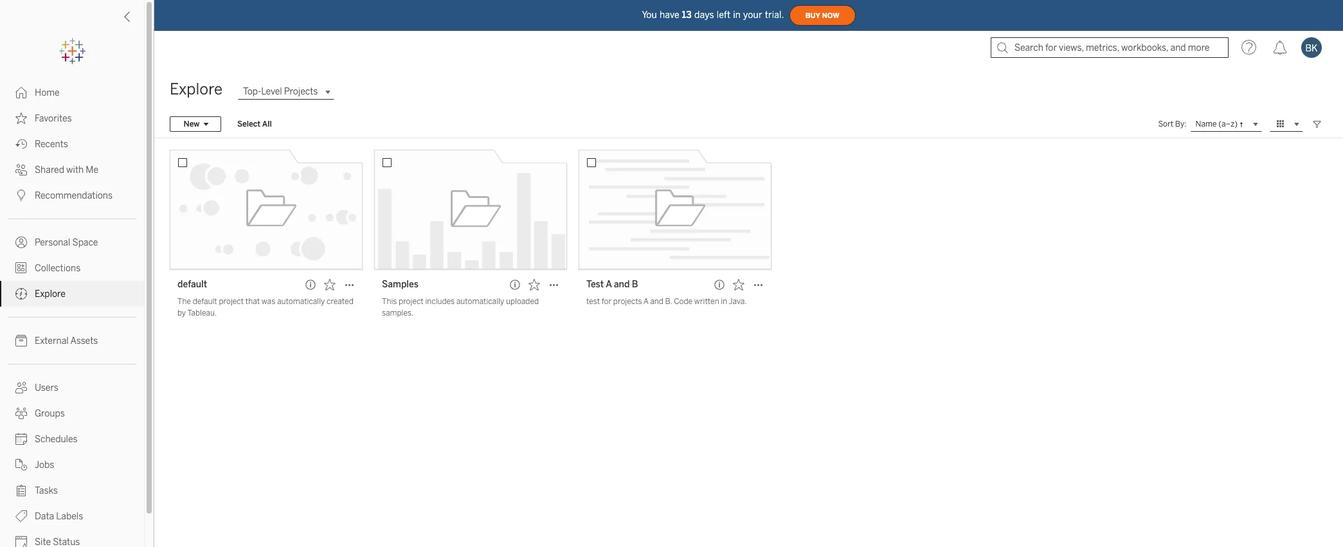 Task type: vqa. For each thing, say whether or not it's contained in the screenshot.
"Explore" link
yes



Task type: locate. For each thing, give the bounding box(es) containing it.
left
[[717, 9, 731, 20]]

in left java. at the bottom right of page
[[721, 297, 728, 306]]

in right left
[[733, 9, 741, 20]]

uploaded
[[506, 297, 539, 306]]

with
[[66, 165, 84, 176]]

explore down collections
[[35, 289, 66, 300]]

users
[[35, 383, 58, 394]]

1 horizontal spatial explore
[[170, 80, 223, 98]]

explore up new popup button
[[170, 80, 223, 98]]

java.
[[729, 297, 747, 306]]

a
[[606, 279, 612, 290], [644, 297, 649, 306]]

the
[[178, 297, 191, 306]]

b.
[[665, 297, 673, 306]]

jobs
[[35, 460, 54, 471]]

name (a–z) button
[[1191, 116, 1263, 132]]

1 horizontal spatial automatically
[[457, 297, 504, 306]]

project inside the default project that was automatically created by tableau.
[[219, 297, 244, 306]]

tasks
[[35, 486, 58, 497]]

groups link
[[0, 401, 144, 426]]

project left the that
[[219, 297, 244, 306]]

0 horizontal spatial automatically
[[277, 297, 325, 306]]

default
[[178, 279, 207, 290], [193, 297, 217, 306]]

1 horizontal spatial a
[[644, 297, 649, 306]]

project inside this project includes automatically uploaded samples.
[[399, 297, 424, 306]]

0 horizontal spatial project
[[219, 297, 244, 306]]

2 project from the left
[[399, 297, 424, 306]]

and
[[614, 279, 630, 290], [650, 297, 664, 306]]

shared with me link
[[0, 157, 144, 183]]

automatically right includes
[[457, 297, 504, 306]]

groups
[[35, 408, 65, 419]]

Search for views, metrics, workbooks, and more text field
[[991, 37, 1229, 58]]

13
[[682, 9, 692, 20]]

test
[[587, 297, 600, 306]]

select
[[237, 120, 261, 129]]

1 automatically from the left
[[277, 297, 325, 306]]

you have 13 days left in your trial.
[[642, 9, 785, 20]]

favorites
[[35, 113, 72, 124]]

0 horizontal spatial and
[[614, 279, 630, 290]]

assets
[[70, 336, 98, 347]]

automatically
[[277, 297, 325, 306], [457, 297, 504, 306]]

sort
[[1159, 120, 1174, 129]]

in
[[733, 9, 741, 20], [721, 297, 728, 306]]

default inside the default project that was automatically created by tableau.
[[193, 297, 217, 306]]

top-level projects
[[243, 86, 318, 97]]

data labels
[[35, 511, 83, 522]]

and left b.
[[650, 297, 664, 306]]

0 horizontal spatial in
[[721, 297, 728, 306]]

shared with me
[[35, 165, 99, 176]]

1 vertical spatial and
[[650, 297, 664, 306]]

project
[[219, 297, 244, 306], [399, 297, 424, 306]]

1 vertical spatial default
[[193, 297, 217, 306]]

test for projects a and b. code written in java.
[[587, 297, 747, 306]]

1 project from the left
[[219, 297, 244, 306]]

a right projects
[[644, 297, 649, 306]]

data labels link
[[0, 504, 144, 529]]

0 vertical spatial default
[[178, 279, 207, 290]]

0 horizontal spatial explore
[[35, 289, 66, 300]]

1 vertical spatial explore
[[35, 289, 66, 300]]

home link
[[0, 80, 144, 105]]

0 vertical spatial a
[[606, 279, 612, 290]]

and left b
[[614, 279, 630, 290]]

name (a–z)
[[1196, 119, 1238, 128]]

collections link
[[0, 255, 144, 281]]

grid view image
[[1276, 118, 1287, 130]]

schedules
[[35, 434, 78, 445]]

project up samples.
[[399, 297, 424, 306]]

test a and b
[[587, 279, 638, 290]]

0 vertical spatial explore
[[170, 80, 223, 98]]

1 horizontal spatial in
[[733, 9, 741, 20]]

sort by:
[[1159, 120, 1187, 129]]

buy
[[806, 11, 821, 20]]

0 vertical spatial in
[[733, 9, 741, 20]]

samples image
[[374, 150, 567, 270]]

1 vertical spatial a
[[644, 297, 649, 306]]

default up the
[[178, 279, 207, 290]]

0 vertical spatial and
[[614, 279, 630, 290]]

created
[[327, 297, 354, 306]]

buy now button
[[790, 5, 856, 26]]

navigation panel element
[[0, 39, 144, 547]]

automatically right was
[[277, 297, 325, 306]]

users link
[[0, 375, 144, 401]]

new
[[184, 120, 200, 129]]

recents
[[35, 139, 68, 150]]

schedules link
[[0, 426, 144, 452]]

1 horizontal spatial project
[[399, 297, 424, 306]]

explore
[[170, 80, 223, 98], [35, 289, 66, 300]]

trial.
[[765, 9, 785, 20]]

jobs link
[[0, 452, 144, 478]]

2 automatically from the left
[[457, 297, 504, 306]]

collections
[[35, 263, 81, 274]]

projects
[[614, 297, 642, 306]]

a right 'test'
[[606, 279, 612, 290]]

buy now
[[806, 11, 840, 20]]

1 vertical spatial in
[[721, 297, 728, 306]]

main navigation. press the up and down arrow keys to access links. element
[[0, 80, 144, 547]]

days
[[695, 9, 714, 20]]

default up tableau.
[[193, 297, 217, 306]]



Task type: describe. For each thing, give the bounding box(es) containing it.
was
[[262, 297, 275, 306]]

top-
[[243, 86, 261, 97]]

by:
[[1176, 120, 1187, 129]]

code
[[674, 297, 693, 306]]

that
[[246, 297, 260, 306]]

projects
[[284, 86, 318, 97]]

tableau.
[[188, 309, 217, 318]]

personal
[[35, 237, 70, 248]]

level
[[261, 86, 282, 97]]

your
[[744, 9, 763, 20]]

b
[[632, 279, 638, 290]]

the default project that was automatically created by tableau.
[[178, 297, 354, 318]]

automatically inside this project includes automatically uploaded samples.
[[457, 297, 504, 306]]

written
[[695, 297, 720, 306]]

new button
[[170, 116, 221, 132]]

name
[[1196, 119, 1217, 128]]

test a and b image
[[579, 150, 772, 270]]

this project includes automatically uploaded samples.
[[382, 297, 539, 318]]

external
[[35, 336, 69, 347]]

includes
[[425, 297, 455, 306]]

recommendations
[[35, 190, 113, 201]]

explore inside the explore link
[[35, 289, 66, 300]]

for
[[602, 297, 612, 306]]

personal space
[[35, 237, 98, 248]]

explore link
[[0, 281, 144, 307]]

data
[[35, 511, 54, 522]]

tasks link
[[0, 478, 144, 504]]

space
[[72, 237, 98, 248]]

shared
[[35, 165, 64, 176]]

top-level projects button
[[238, 84, 335, 99]]

test
[[587, 279, 604, 290]]

0 horizontal spatial a
[[606, 279, 612, 290]]

labels
[[56, 511, 83, 522]]

select all button
[[229, 116, 280, 132]]

(a–z)
[[1219, 119, 1238, 128]]

select all
[[237, 120, 272, 129]]

default image
[[170, 150, 363, 270]]

personal space link
[[0, 230, 144, 255]]

home
[[35, 87, 60, 98]]

you
[[642, 9, 657, 20]]

recents link
[[0, 131, 144, 157]]

automatically inside the default project that was automatically created by tableau.
[[277, 297, 325, 306]]

this
[[382, 297, 397, 306]]

samples
[[382, 279, 419, 290]]

by
[[178, 309, 186, 318]]

all
[[262, 120, 272, 129]]

favorites link
[[0, 105, 144, 131]]

now
[[823, 11, 840, 20]]

external assets link
[[0, 328, 144, 354]]

me
[[86, 165, 99, 176]]

1 horizontal spatial and
[[650, 297, 664, 306]]

samples.
[[382, 309, 414, 318]]

external assets
[[35, 336, 98, 347]]

have
[[660, 9, 680, 20]]

recommendations link
[[0, 183, 144, 208]]



